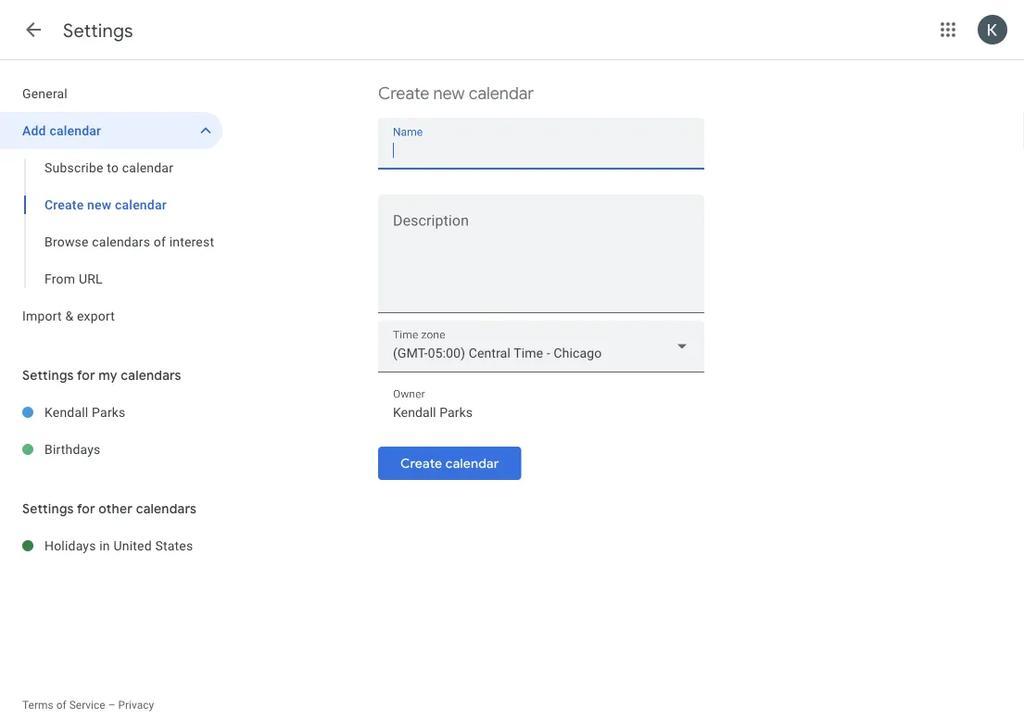 Task type: vqa. For each thing, say whether or not it's contained in the screenshot.
the Invite others
no



Task type: describe. For each thing, give the bounding box(es) containing it.
kendall
[[44, 405, 88, 420]]

interest
[[169, 234, 214, 249]]

parks
[[92, 405, 126, 420]]

0 vertical spatial create
[[378, 83, 429, 104]]

settings for settings for my calendars
[[22, 367, 74, 383]]

1 horizontal spatial of
[[154, 234, 166, 249]]

new inside group
[[87, 197, 112, 212]]

birthdays link
[[44, 431, 222, 468]]

states
[[155, 538, 193, 553]]

settings for settings for other calendars
[[22, 501, 74, 517]]

import & export
[[22, 308, 115, 324]]

terms of service link
[[22, 699, 105, 712]]

to
[[107, 160, 119, 175]]

url
[[79, 271, 103, 286]]

kendall parks
[[44, 405, 126, 420]]

from
[[44, 271, 75, 286]]

create for group containing subscribe to calendar
[[44, 197, 84, 212]]

united
[[114, 538, 152, 553]]

for for my
[[77, 367, 95, 383]]

calendars for other
[[136, 501, 197, 517]]

0 horizontal spatial create new calendar
[[44, 197, 167, 212]]

settings for settings
[[63, 19, 133, 42]]

calendars for my
[[121, 367, 181, 383]]

for for other
[[77, 501, 95, 517]]

create calendar button
[[378, 441, 521, 486]]

browse
[[44, 234, 89, 249]]

add
[[22, 123, 46, 138]]

holidays
[[44, 538, 96, 553]]

subscribe to calendar
[[44, 160, 173, 175]]

settings for other calendars
[[22, 501, 197, 517]]

tree containing general
[[0, 75, 222, 335]]



Task type: locate. For each thing, give the bounding box(es) containing it.
settings
[[63, 19, 133, 42], [22, 367, 74, 383], [22, 501, 74, 517]]

2 vertical spatial create
[[400, 455, 442, 472]]

calendars inside group
[[92, 234, 150, 249]]

settings heading
[[63, 19, 133, 42]]

holidays in united states
[[44, 538, 193, 553]]

calendar inside button
[[446, 455, 499, 472]]

&
[[65, 308, 74, 324]]

create inside group
[[44, 197, 84, 212]]

of right terms
[[56, 699, 66, 712]]

1 vertical spatial of
[[56, 699, 66, 712]]

None text field
[[393, 137, 690, 163], [378, 216, 704, 305], [393, 400, 690, 426], [393, 137, 690, 163], [378, 216, 704, 305], [393, 400, 690, 426]]

0 vertical spatial calendars
[[92, 234, 150, 249]]

1 for from the top
[[77, 367, 95, 383]]

of
[[154, 234, 166, 249], [56, 699, 66, 712]]

terms of service – privacy
[[22, 699, 154, 712]]

0 vertical spatial create new calendar
[[378, 83, 534, 104]]

export
[[77, 308, 115, 324]]

holidays in united states link
[[44, 527, 222, 565]]

0 horizontal spatial new
[[87, 197, 112, 212]]

2 vertical spatial calendars
[[136, 501, 197, 517]]

birthdays
[[44, 442, 101, 457]]

1 vertical spatial new
[[87, 197, 112, 212]]

privacy link
[[118, 699, 154, 712]]

settings for my calendars tree
[[0, 394, 222, 468]]

for
[[77, 367, 95, 383], [77, 501, 95, 517]]

tree
[[0, 75, 222, 335]]

0 vertical spatial for
[[77, 367, 95, 383]]

in
[[99, 538, 110, 553]]

other
[[99, 501, 133, 517]]

new
[[433, 83, 465, 104], [87, 197, 112, 212]]

create inside button
[[400, 455, 442, 472]]

settings right "go back" icon
[[63, 19, 133, 42]]

1 vertical spatial settings
[[22, 367, 74, 383]]

create for create calendar button
[[400, 455, 442, 472]]

–
[[108, 699, 115, 712]]

settings for my calendars
[[22, 367, 181, 383]]

calendars
[[92, 234, 150, 249], [121, 367, 181, 383], [136, 501, 197, 517]]

0 vertical spatial of
[[154, 234, 166, 249]]

birthdays tree item
[[0, 431, 222, 468]]

general
[[22, 86, 68, 101]]

holidays in united states tree item
[[0, 527, 222, 565]]

calendars up states
[[136, 501, 197, 517]]

create
[[378, 83, 429, 104], [44, 197, 84, 212], [400, 455, 442, 472]]

calendar inside tree item
[[50, 123, 101, 138]]

1 horizontal spatial create new calendar
[[378, 83, 534, 104]]

2 for from the top
[[77, 501, 95, 517]]

terms
[[22, 699, 53, 712]]

add calendar tree item
[[0, 112, 222, 149]]

browse calendars of interest
[[44, 234, 214, 249]]

create calendar
[[400, 455, 499, 472]]

from url
[[44, 271, 103, 286]]

for left other
[[77, 501, 95, 517]]

import
[[22, 308, 62, 324]]

1 vertical spatial calendars
[[121, 367, 181, 383]]

1 vertical spatial create new calendar
[[44, 197, 167, 212]]

0 vertical spatial new
[[433, 83, 465, 104]]

of left interest
[[154, 234, 166, 249]]

group
[[0, 149, 222, 298]]

privacy
[[118, 699, 154, 712]]

2 vertical spatial settings
[[22, 501, 74, 517]]

0 horizontal spatial of
[[56, 699, 66, 712]]

for left my at the bottom left of the page
[[77, 367, 95, 383]]

go back image
[[22, 19, 44, 41]]

calendars right my at the bottom left of the page
[[121, 367, 181, 383]]

1 vertical spatial for
[[77, 501, 95, 517]]

0 vertical spatial settings
[[63, 19, 133, 42]]

1 horizontal spatial new
[[433, 83, 465, 104]]

group containing subscribe to calendar
[[0, 149, 222, 298]]

subscribe
[[44, 160, 103, 175]]

calendar
[[469, 83, 534, 104], [50, 123, 101, 138], [122, 160, 173, 175], [115, 197, 167, 212], [446, 455, 499, 472]]

create new calendar
[[378, 83, 534, 104], [44, 197, 167, 212]]

settings up 'kendall'
[[22, 367, 74, 383]]

kendall parks tree item
[[0, 394, 222, 431]]

None field
[[378, 321, 704, 373]]

add calendar
[[22, 123, 101, 138]]

service
[[69, 699, 105, 712]]

calendars up 'url' at top
[[92, 234, 150, 249]]

1 vertical spatial create
[[44, 197, 84, 212]]

settings up holidays
[[22, 501, 74, 517]]

my
[[99, 367, 118, 383]]



